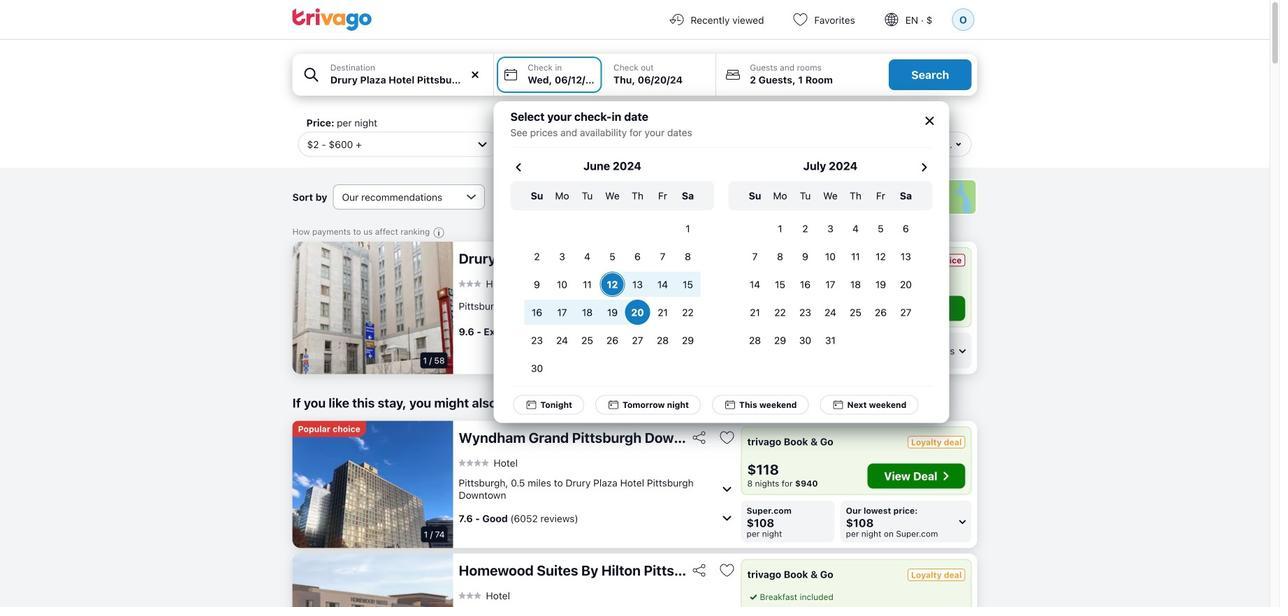 Task type: locate. For each thing, give the bounding box(es) containing it.
clear image
[[469, 69, 482, 81]]

None field
[[293, 54, 494, 96]]

previous image
[[511, 159, 528, 176]]

trivago logo image
[[293, 8, 372, 31]]

wyndham grand pittsburgh downtown, (pittsburgh, usa) image
[[293, 421, 453, 549]]



Task type: vqa. For each thing, say whether or not it's contained in the screenshot.
CLEAR icon
yes



Task type: describe. For each thing, give the bounding box(es) containing it.
next image
[[916, 159, 933, 176]]

homewood suites by hilton pittsburgh downtown, (pittsburgh, usa) image
[[293, 554, 453, 608]]

Where to? search field
[[331, 73, 485, 87]]

drury plaza hotel pittsburgh downtown, (pittsburgh, usa) image
[[293, 242, 453, 374]]



